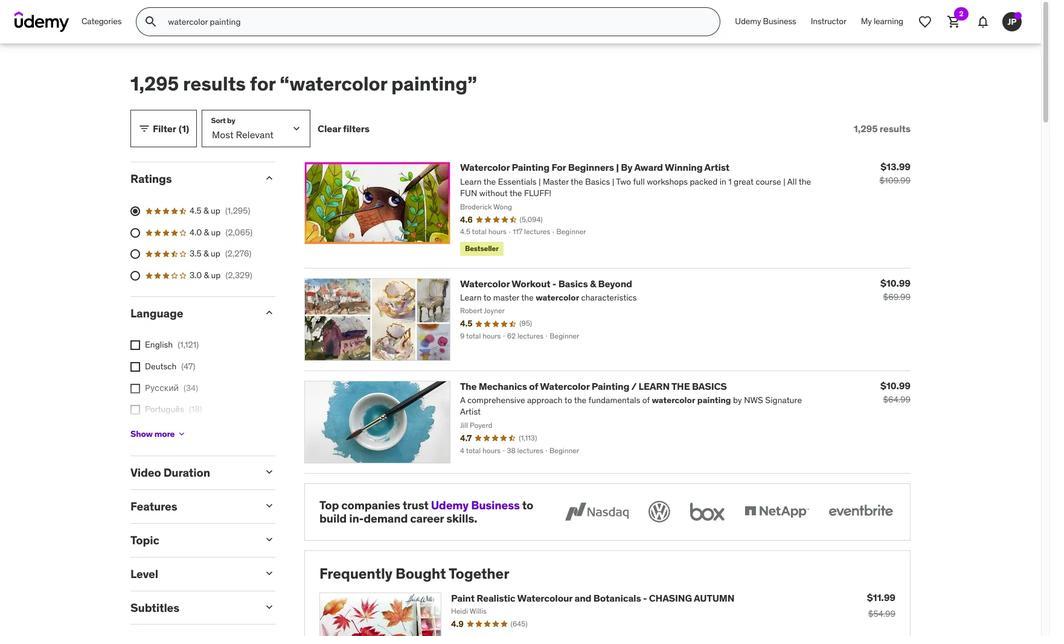 Task type: describe. For each thing, give the bounding box(es) containing it.
you have alerts image
[[1014, 12, 1022, 19]]

0 vertical spatial business
[[763, 16, 796, 27]]

"watercolor
[[280, 71, 387, 96]]

watercolor for watercolor workout - basics & beyond
[[460, 277, 510, 290]]

3.0
[[190, 270, 202, 281]]

trust
[[403, 498, 429, 512]]

top
[[319, 498, 339, 512]]

painting"
[[391, 71, 477, 96]]

eventbrite image
[[826, 498, 895, 525]]

$10.99 $69.99
[[880, 277, 911, 302]]

nasdaq image
[[562, 498, 632, 525]]

small image for language
[[263, 306, 275, 319]]

results for 1,295 results for "watercolor painting"
[[183, 71, 246, 96]]

2 link
[[940, 7, 969, 36]]

topic button
[[130, 533, 254, 548]]

watercolor workout - basics & beyond link
[[460, 277, 632, 290]]

4.5 & up (1,295)
[[190, 205, 250, 216]]

career
[[410, 512, 444, 526]]

watercolor workout - basics & beyond
[[460, 277, 632, 290]]

show
[[130, 429, 153, 440]]

/
[[631, 380, 636, 392]]

up for 3.0 & up
[[211, 270, 221, 281]]

topic
[[130, 533, 159, 548]]

small image for video duration
[[263, 466, 275, 478]]

русский
[[145, 383, 179, 393]]

artist
[[704, 161, 729, 174]]

1,295 results status
[[854, 122, 911, 135]]

1 horizontal spatial udemy
[[735, 16, 761, 27]]

instructor
[[811, 16, 846, 27]]

beginners
[[568, 161, 614, 174]]

my learning link
[[854, 7, 911, 36]]

basics
[[692, 380, 727, 392]]

netapp image
[[742, 498, 812, 525]]

video duration
[[130, 466, 210, 480]]

english
[[145, 340, 173, 350]]

(2,065)
[[225, 227, 252, 238]]

instructor link
[[804, 7, 854, 36]]

watercolor painting for beginners | by award winning artist link
[[460, 161, 729, 174]]

notifications image
[[976, 14, 990, 29]]

$11.99 $54.99
[[867, 592, 895, 619]]

watercolor painting for beginners | by award winning artist
[[460, 161, 729, 174]]

up for 4.0 & up
[[211, 227, 221, 238]]

0 vertical spatial small image
[[138, 123, 150, 135]]

the mechanics of watercolor painting / learn the basics link
[[460, 380, 727, 392]]

deutsch (47)
[[145, 361, 195, 372]]

4.0
[[190, 227, 202, 238]]

small image for level
[[263, 567, 275, 580]]

0 vertical spatial udemy business link
[[728, 7, 804, 36]]

paint realistic watercolour and botanicals - chasing autumn heidi willis
[[451, 592, 734, 616]]

in-
[[349, 512, 364, 526]]

0 horizontal spatial udemy business link
[[431, 498, 520, 512]]

deutsch
[[145, 361, 177, 372]]

companies
[[341, 498, 400, 512]]

jp
[[1007, 16, 1017, 27]]

clear
[[318, 122, 341, 135]]

(1,121)
[[178, 340, 199, 350]]

& for 3.5
[[203, 248, 209, 259]]

|
[[616, 161, 619, 174]]

botanicals
[[593, 592, 641, 604]]

duration
[[163, 466, 210, 480]]

0 horizontal spatial painting
[[512, 161, 550, 174]]

for
[[250, 71, 276, 96]]

filters
[[343, 122, 370, 135]]

english (1,121)
[[145, 340, 199, 350]]

1 vertical spatial udemy
[[431, 498, 469, 512]]

português
[[145, 404, 184, 415]]

together
[[449, 565, 509, 583]]

submit search image
[[144, 14, 158, 29]]

$13.99
[[880, 161, 911, 173]]

xsmall image inside the show more button
[[177, 430, 187, 439]]

xsmall image for português
[[130, 405, 140, 415]]

frequently
[[319, 565, 392, 583]]

the mechanics of watercolor painting / learn the basics
[[460, 380, 727, 392]]

learning
[[874, 16, 903, 27]]

level button
[[130, 567, 254, 581]]

box image
[[687, 498, 728, 525]]

(2,276)
[[225, 248, 252, 259]]

русский (34)
[[145, 383, 198, 393]]

by
[[621, 161, 632, 174]]

$10.99 for the mechanics of watercolor painting / learn the basics
[[880, 380, 911, 392]]

0 horizontal spatial -
[[552, 277, 556, 290]]

award
[[634, 161, 663, 174]]

my
[[861, 16, 872, 27]]

filter (1)
[[153, 122, 189, 135]]

features button
[[130, 499, 254, 514]]

4.0 & up (2,065)
[[190, 227, 252, 238]]

video
[[130, 466, 161, 480]]

beyond
[[598, 277, 632, 290]]

$69.99
[[883, 291, 911, 302]]

the
[[671, 380, 690, 392]]

clear filters
[[318, 122, 370, 135]]

français
[[145, 426, 177, 436]]

top companies trust udemy business
[[319, 498, 520, 512]]

1,295 results for "watercolor painting"
[[130, 71, 477, 96]]

subtitles
[[130, 601, 179, 615]]

level
[[130, 567, 158, 581]]

results for 1,295 results
[[880, 122, 911, 135]]



Task type: locate. For each thing, give the bounding box(es) containing it.
udemy business
[[735, 16, 796, 27]]

language
[[130, 306, 183, 320]]

small image for topic
[[263, 534, 275, 546]]

1 vertical spatial results
[[880, 122, 911, 135]]

xsmall image
[[130, 341, 140, 350], [130, 362, 140, 372], [177, 430, 187, 439]]

for
[[552, 161, 566, 174]]

1 vertical spatial -
[[643, 592, 647, 604]]

0 vertical spatial -
[[552, 277, 556, 290]]

business left to
[[471, 498, 520, 512]]

1 $10.99 from the top
[[880, 277, 911, 289]]

ratings button
[[130, 172, 254, 186]]

2
[[959, 9, 963, 18]]

xsmall image for русский
[[130, 384, 140, 393]]

bought
[[396, 565, 446, 583]]

0 vertical spatial painting
[[512, 161, 550, 174]]

clear filters button
[[318, 110, 370, 148]]

4 up from the top
[[211, 270, 221, 281]]

-
[[552, 277, 556, 290], [643, 592, 647, 604]]

$11.99
[[867, 592, 895, 604]]

language button
[[130, 306, 254, 320]]

more
[[154, 429, 175, 440]]

(47)
[[181, 361, 195, 372]]

features
[[130, 499, 177, 514]]

(1,295)
[[225, 205, 250, 216]]

business left instructor
[[763, 16, 796, 27]]

4.9
[[451, 619, 463, 630]]

up for 3.5 & up
[[211, 248, 220, 259]]

paint
[[451, 592, 475, 604]]

learn
[[639, 380, 670, 392]]

volkswagen image
[[646, 498, 673, 525]]

& right 3.5
[[203, 248, 209, 259]]

2 vertical spatial small image
[[263, 534, 275, 546]]

show more button
[[130, 422, 187, 446]]

0 horizontal spatial 1,295
[[130, 71, 179, 96]]

video duration button
[[130, 466, 254, 480]]

3.5
[[190, 248, 201, 259]]

& right "4.0"
[[204, 227, 209, 238]]

udemy
[[735, 16, 761, 27], [431, 498, 469, 512]]

painting left /
[[592, 380, 629, 392]]

1 vertical spatial small image
[[263, 306, 275, 319]]

0 vertical spatial xsmall image
[[130, 341, 140, 350]]

xsmall image
[[130, 384, 140, 393], [130, 405, 140, 415]]

645 reviews element
[[511, 619, 528, 630]]

up right 3.0
[[211, 270, 221, 281]]

shopping cart with 2 items image
[[947, 14, 961, 29]]

subtitles button
[[130, 601, 254, 615]]

heidi
[[451, 607, 468, 616]]

basics
[[558, 277, 588, 290]]

1 horizontal spatial painting
[[592, 380, 629, 392]]

watercolour
[[517, 592, 572, 604]]

0 horizontal spatial results
[[183, 71, 246, 96]]

0 horizontal spatial udemy
[[431, 498, 469, 512]]

up for 4.5 & up
[[211, 205, 220, 216]]

small image for features
[[263, 500, 275, 512]]

xsmall image up show
[[130, 405, 140, 415]]

to build in-demand career skills.
[[319, 498, 533, 526]]

xsmall image for deutsch
[[130, 362, 140, 372]]

0 vertical spatial watercolor
[[460, 161, 510, 174]]

skills.
[[446, 512, 477, 526]]

categories button
[[74, 7, 129, 36]]

&
[[203, 205, 209, 216], [204, 227, 209, 238], [203, 248, 209, 259], [204, 270, 209, 281], [590, 277, 596, 290]]

watercolor for watercolor painting for beginners | by award winning artist
[[460, 161, 510, 174]]

4 small image from the top
[[263, 567, 275, 580]]

1 vertical spatial business
[[471, 498, 520, 512]]

1,295 inside status
[[854, 122, 878, 135]]

1,295 for 1,295 results
[[854, 122, 878, 135]]

1 horizontal spatial 1,295
[[854, 122, 878, 135]]

watercolor
[[460, 161, 510, 174], [460, 277, 510, 290], [540, 380, 590, 392]]

2 xsmall image from the top
[[130, 405, 140, 415]]

xsmall image left русский
[[130, 384, 140, 393]]

2 $10.99 from the top
[[880, 380, 911, 392]]

3.0 & up (2,329)
[[190, 270, 252, 281]]

small image
[[138, 123, 150, 135], [263, 306, 275, 319], [263, 534, 275, 546]]

$10.99 up the $64.99
[[880, 380, 911, 392]]

realistic
[[477, 592, 515, 604]]

- left basics in the top right of the page
[[552, 277, 556, 290]]

(1)
[[179, 122, 189, 135]]

demand
[[364, 512, 408, 526]]

1 vertical spatial watercolor
[[460, 277, 510, 290]]

& right 3.0
[[204, 270, 209, 281]]

1 horizontal spatial results
[[880, 122, 911, 135]]

3.5 & up (2,276)
[[190, 248, 252, 259]]

2 small image from the top
[[263, 466, 275, 478]]

& for 3.0
[[204, 270, 209, 281]]

up right 3.5
[[211, 248, 220, 259]]

1 vertical spatial xsmall image
[[130, 362, 140, 372]]

winning
[[665, 161, 703, 174]]

1 vertical spatial painting
[[592, 380, 629, 392]]

0 vertical spatial $10.99
[[880, 277, 911, 289]]

results up $13.99
[[880, 122, 911, 135]]

1 horizontal spatial business
[[763, 16, 796, 27]]

1 vertical spatial xsmall image
[[130, 405, 140, 415]]

up right "4.0"
[[211, 227, 221, 238]]

$64.99
[[883, 394, 911, 405]]

small image
[[263, 172, 275, 184], [263, 466, 275, 478], [263, 500, 275, 512], [263, 567, 275, 580], [263, 601, 275, 613]]

ratings
[[130, 172, 172, 186]]

frequently bought together
[[319, 565, 509, 583]]

1 vertical spatial $10.99
[[880, 380, 911, 392]]

& for 4.0
[[204, 227, 209, 238]]

$109.99
[[879, 175, 911, 186]]

0 vertical spatial 1,295
[[130, 71, 179, 96]]

autumn
[[694, 592, 734, 604]]

0 vertical spatial results
[[183, 71, 246, 96]]

to
[[522, 498, 533, 512]]

2 vertical spatial watercolor
[[540, 380, 590, 392]]

udemy image
[[14, 11, 69, 32]]

results left for
[[183, 71, 246, 96]]

2 vertical spatial xsmall image
[[177, 430, 187, 439]]

1,295 for 1,295 results for "watercolor painting"
[[130, 71, 179, 96]]

mechanics
[[479, 380, 527, 392]]

1 xsmall image from the top
[[130, 384, 140, 393]]

0 vertical spatial xsmall image
[[130, 384, 140, 393]]

categories
[[82, 16, 122, 27]]

$13.99 $109.99
[[879, 161, 911, 186]]

$10.99 for watercolor workout - basics & beyond
[[880, 277, 911, 289]]

1 up from the top
[[211, 205, 220, 216]]

1,295 results
[[854, 122, 911, 135]]

xsmall image right more
[[177, 430, 187, 439]]

small image for ratings
[[263, 172, 275, 184]]

painting left 'for'
[[512, 161, 550, 174]]

my learning
[[861, 16, 903, 27]]

up right 4.5
[[211, 205, 220, 216]]

& right 4.5
[[203, 205, 209, 216]]

- left chasing
[[643, 592, 647, 604]]

Search for anything text field
[[166, 11, 705, 32]]

1 horizontal spatial udemy business link
[[728, 7, 804, 36]]

willis
[[470, 607, 487, 616]]

business
[[763, 16, 796, 27], [471, 498, 520, 512]]

udemy business link
[[728, 7, 804, 36], [431, 498, 520, 512]]

& right basics in the top right of the page
[[590, 277, 596, 290]]

results inside 1,295 results status
[[880, 122, 911, 135]]

4.5
[[190, 205, 201, 216]]

0 vertical spatial udemy
[[735, 16, 761, 27]]

1 horizontal spatial -
[[643, 592, 647, 604]]

filter
[[153, 122, 176, 135]]

3 up from the top
[[211, 248, 220, 259]]

paint realistic watercolour and botanicals - chasing autumn link
[[451, 592, 734, 604]]

xsmall image for english
[[130, 341, 140, 350]]

1 vertical spatial udemy business link
[[431, 498, 520, 512]]

(2,329)
[[225, 270, 252, 281]]

of
[[529, 380, 538, 392]]

xsmall image left english
[[130, 341, 140, 350]]

- inside paint realistic watercolour and botanicals - chasing autumn heidi willis
[[643, 592, 647, 604]]

0 horizontal spatial business
[[471, 498, 520, 512]]

painting
[[512, 161, 550, 174], [592, 380, 629, 392]]

1 small image from the top
[[263, 172, 275, 184]]

1 vertical spatial 1,295
[[854, 122, 878, 135]]

wishlist image
[[918, 14, 932, 29]]

results
[[183, 71, 246, 96], [880, 122, 911, 135]]

xsmall image left deutsch
[[130, 362, 140, 372]]

jp link
[[998, 7, 1026, 36]]

$54.99
[[868, 609, 895, 619]]

& for 4.5
[[203, 205, 209, 216]]

3 small image from the top
[[263, 500, 275, 512]]

(18)
[[189, 404, 202, 415]]

(645)
[[511, 619, 528, 629]]

2 up from the top
[[211, 227, 221, 238]]

small image for subtitles
[[263, 601, 275, 613]]

$10.99 up $69.99
[[880, 277, 911, 289]]

chasing
[[649, 592, 692, 604]]

5 small image from the top
[[263, 601, 275, 613]]

(34)
[[184, 383, 198, 393]]



Task type: vqa. For each thing, say whether or not it's contained in the screenshot.
the "4.9"
yes



